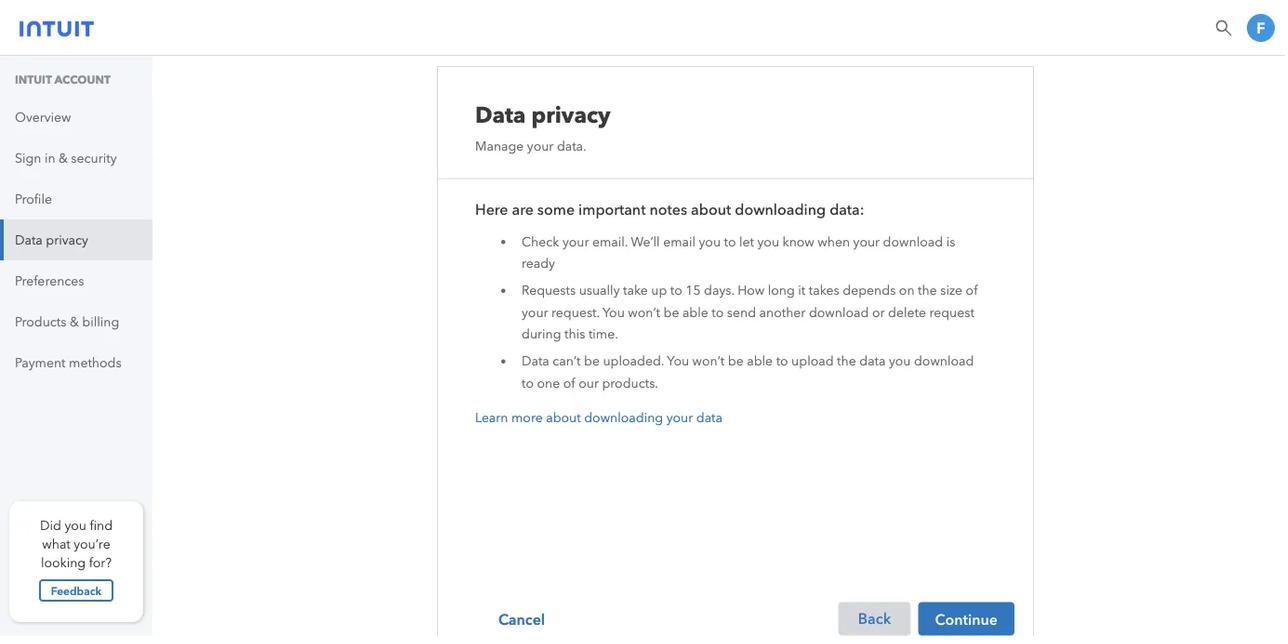 Task type: describe. For each thing, give the bounding box(es) containing it.
privacy inside intuit account 'element'
[[46, 232, 88, 247]]

this
[[565, 326, 585, 342]]

profile link
[[0, 179, 153, 219]]

feedback
[[51, 583, 101, 598]]

our
[[579, 375, 599, 391]]

able inside the requests usually take up to 15 days. how long it takes depends on the size of your request. you won't be able to send another download or delete request during this time.
[[682, 305, 708, 320]]

you right let
[[757, 234, 779, 249]]

when
[[818, 234, 850, 249]]

to left '15'
[[670, 283, 682, 298]]

payment
[[15, 355, 66, 370]]

your left the data.
[[527, 138, 554, 154]]

one
[[537, 375, 560, 391]]

billing
[[82, 314, 119, 329]]

manage your data. element
[[475, 138, 587, 154]]

you're
[[74, 536, 110, 551]]

is
[[946, 234, 955, 249]]

days.
[[704, 283, 734, 298]]

we'll
[[631, 234, 660, 249]]

on
[[899, 283, 915, 298]]

intuit account
[[15, 73, 111, 86]]

1 vertical spatial about
[[546, 410, 581, 425]]

the inside the requests usually take up to 15 days. how long it takes depends on the size of your request. you won't be able to send another download or delete request during this time.
[[918, 283, 937, 298]]

you inside "data can't be uploaded. you won't be able to upload the data you download to one of our products."
[[889, 354, 911, 369]]

requests usually take up to 15 days. how long it takes depends on the size of your request. you won't be able to send another download or delete request during this time.
[[522, 283, 978, 342]]

your down "data can't be uploaded. you won't be able to upload the data you download to one of our products." on the bottom of page
[[666, 410, 693, 425]]

won't inside "data can't be uploaded. you won't be able to upload the data you download to one of our products."
[[692, 354, 725, 369]]

looking
[[41, 555, 86, 570]]

email.
[[592, 234, 628, 249]]

find
[[90, 518, 113, 533]]

overview link
[[0, 97, 153, 138]]

during
[[522, 326, 561, 342]]

important
[[578, 201, 646, 219]]

sign
[[15, 150, 41, 166]]

data privacy inside intuit account 'element'
[[15, 232, 88, 247]]

data can't be uploaded. you won't be able to upload the data you download to one of our products.
[[522, 354, 974, 391]]

upload
[[791, 354, 834, 369]]

cancel
[[498, 610, 545, 628]]

your left email.
[[563, 234, 589, 249]]

account
[[54, 73, 111, 86]]

learn more about downloading your data link
[[475, 410, 723, 425]]

download inside check your email. we'll email you to let you know when your download is ready
[[883, 234, 943, 249]]

here are some important notes about downloading data:
[[475, 201, 864, 219]]

cancel button
[[475, 602, 568, 636]]

more
[[511, 410, 543, 425]]

data privacy link
[[0, 219, 153, 260]]

data inside intuit account 'element'
[[15, 232, 43, 247]]

2 horizontal spatial be
[[728, 354, 744, 369]]

download inside "data can't be uploaded. you won't be able to upload the data you download to one of our products."
[[914, 354, 974, 369]]

back
[[858, 610, 891, 628]]

learn more about downloading your data
[[475, 410, 723, 425]]

long
[[768, 283, 795, 298]]

preferences link
[[0, 260, 153, 301]]

did you find what you're looking for?
[[40, 518, 113, 570]]

overview
[[15, 109, 71, 125]]

email
[[663, 234, 696, 249]]

products & billing
[[15, 314, 119, 329]]

know
[[783, 234, 814, 249]]

take
[[623, 283, 648, 298]]

are
[[512, 201, 534, 219]]

check your email. we'll email you to let you know when your download is ready
[[522, 234, 955, 271]]

0 horizontal spatial downloading
[[584, 410, 663, 425]]

ready
[[522, 255, 555, 271]]

learn
[[475, 410, 508, 425]]

data:
[[830, 201, 864, 219]]

products
[[15, 314, 66, 329]]

did
[[40, 518, 61, 533]]

to inside check your email. we'll email you to let you know when your download is ready
[[724, 234, 736, 249]]

here
[[475, 201, 508, 219]]

0 horizontal spatial &
[[59, 150, 68, 166]]

of inside the requests usually take up to 15 days. how long it takes depends on the size of your request. you won't be able to send another download or delete request during this time.
[[966, 283, 978, 298]]

products & billing link
[[0, 301, 153, 342]]

to down days.
[[712, 305, 724, 320]]

security
[[71, 150, 117, 166]]

methods
[[69, 355, 122, 370]]

back button
[[838, 602, 911, 636]]

can't
[[553, 354, 581, 369]]

to left "one" on the left
[[522, 375, 534, 391]]

sign in & security link
[[0, 138, 153, 179]]

data.
[[557, 138, 587, 154]]

manage
[[475, 138, 524, 154]]

usually
[[579, 283, 620, 298]]

1 horizontal spatial downloading
[[735, 201, 826, 219]]

your right when
[[853, 234, 880, 249]]

or
[[872, 305, 885, 320]]



Task type: vqa. For each thing, say whether or not it's contained in the screenshot.
here are some important notes about downloading data:
yes



Task type: locate. For each thing, give the bounding box(es) containing it.
0 horizontal spatial be
[[584, 354, 600, 369]]

you up you're
[[65, 518, 86, 533]]

data down profile
[[15, 232, 43, 247]]

data
[[859, 354, 886, 369], [696, 410, 723, 425]]

0 vertical spatial download
[[883, 234, 943, 249]]

the inside "data can't be uploaded. you won't be able to upload the data you download to one of our products."
[[837, 354, 856, 369]]

profile
[[15, 191, 52, 206]]

1 vertical spatial of
[[563, 375, 575, 391]]

0 vertical spatial &
[[59, 150, 68, 166]]

0 horizontal spatial about
[[546, 410, 581, 425]]

1 vertical spatial downloading
[[584, 410, 663, 425]]

1 vertical spatial data privacy
[[15, 232, 88, 247]]

1 vertical spatial download
[[809, 305, 869, 320]]

2 vertical spatial data
[[522, 354, 549, 369]]

0 vertical spatial you
[[603, 305, 625, 320]]

0 vertical spatial won't
[[628, 305, 660, 320]]

your up during
[[522, 305, 548, 320]]

1 vertical spatial data
[[15, 232, 43, 247]]

notes
[[649, 201, 687, 219]]

download
[[883, 234, 943, 249], [809, 305, 869, 320], [914, 354, 974, 369]]

uploaded.
[[603, 354, 664, 369]]

help image
[[1215, 19, 1233, 37]]

you right email
[[699, 234, 721, 249]]

1 horizontal spatial privacy
[[531, 101, 611, 128]]

0 vertical spatial the
[[918, 283, 937, 298]]

intuit
[[15, 73, 52, 86]]

download inside the requests usually take up to 15 days. how long it takes depends on the size of your request. you won't be able to send another download or delete request during this time.
[[809, 305, 869, 320]]

1 horizontal spatial of
[[966, 283, 978, 298]]

it
[[798, 283, 806, 298]]

products.
[[602, 375, 658, 391]]

you
[[699, 234, 721, 249], [757, 234, 779, 249], [889, 354, 911, 369], [65, 518, 86, 533]]

here are some important notes about downloading data: element
[[475, 198, 1015, 436]]

0 horizontal spatial of
[[563, 375, 575, 391]]

size
[[940, 283, 963, 298]]

data up manage
[[475, 101, 526, 128]]

1 horizontal spatial data
[[859, 354, 886, 369]]

up
[[651, 283, 667, 298]]

for?
[[89, 555, 112, 570]]

data down or
[[859, 354, 886, 369]]

downloading up know at the top right of page
[[735, 201, 826, 219]]

& right in at the top left of the page
[[59, 150, 68, 166]]

0 vertical spatial able
[[682, 305, 708, 320]]

you down delete
[[889, 354, 911, 369]]

be down send
[[728, 354, 744, 369]]

privacy down profile link
[[46, 232, 88, 247]]

the right upload
[[837, 354, 856, 369]]

0 horizontal spatial won't
[[628, 305, 660, 320]]

1 vertical spatial won't
[[692, 354, 725, 369]]

another
[[759, 305, 806, 320]]

0 vertical spatial downloading
[[735, 201, 826, 219]]

be up the our
[[584, 354, 600, 369]]

data privacy
[[475, 101, 611, 128], [15, 232, 88, 247]]

you up the time.
[[603, 305, 625, 320]]

downloading down products.
[[584, 410, 663, 425]]

data privacy element
[[437, 66, 1034, 636]]

continue
[[935, 610, 998, 628]]

1 horizontal spatial about
[[691, 201, 731, 219]]

feedback button
[[39, 579, 113, 602]]

1 vertical spatial you
[[667, 354, 689, 369]]

check
[[522, 234, 559, 249]]

2 vertical spatial download
[[914, 354, 974, 369]]

about right the notes
[[691, 201, 731, 219]]

data privacy up preferences
[[15, 232, 88, 247]]

0 horizontal spatial able
[[682, 305, 708, 320]]

time.
[[589, 326, 618, 342]]

data
[[475, 101, 526, 128], [15, 232, 43, 247], [522, 354, 549, 369]]

of
[[966, 283, 978, 298], [563, 375, 575, 391]]

1 horizontal spatial data privacy
[[475, 101, 611, 128]]

your inside the requests usually take up to 15 days. how long it takes depends on the size of your request. you won't be able to send another download or delete request during this time.
[[522, 305, 548, 320]]

the right on
[[918, 283, 937, 298]]

you inside "data can't be uploaded. you won't be able to upload the data you download to one of our products."
[[667, 354, 689, 369]]

be
[[663, 305, 679, 320], [584, 354, 600, 369], [728, 354, 744, 369]]

able
[[682, 305, 708, 320], [747, 354, 773, 369]]

manage your data.
[[475, 138, 587, 154]]

15
[[686, 283, 701, 298]]

won't down take
[[628, 305, 660, 320]]

to left upload
[[776, 354, 788, 369]]

some
[[537, 201, 575, 219]]

able inside "data can't be uploaded. you won't be able to upload the data you download to one of our products."
[[747, 354, 773, 369]]

send
[[727, 305, 756, 320]]

be inside the requests usually take up to 15 days. how long it takes depends on the size of your request. you won't be able to send another download or delete request during this time.
[[663, 305, 679, 320]]

data down "data can't be uploaded. you won't be able to upload the data you download to one of our products." on the bottom of page
[[696, 410, 723, 425]]

depends
[[843, 283, 896, 298]]

1 vertical spatial the
[[837, 354, 856, 369]]

0 horizontal spatial data
[[696, 410, 723, 425]]

sign in & security
[[15, 150, 117, 166]]

how
[[738, 283, 765, 298]]

1 vertical spatial &
[[70, 314, 79, 329]]

of right size
[[966, 283, 978, 298]]

1 vertical spatial privacy
[[46, 232, 88, 247]]

delete
[[888, 305, 926, 320]]

data inside "data can't be uploaded. you won't be able to upload the data you download to one of our products."
[[522, 354, 549, 369]]

of left the our
[[563, 375, 575, 391]]

what
[[42, 536, 70, 551]]

1 vertical spatial able
[[747, 354, 773, 369]]

payment methods link
[[0, 342, 153, 383]]

1 horizontal spatial be
[[663, 305, 679, 320]]

to
[[724, 234, 736, 249], [670, 283, 682, 298], [712, 305, 724, 320], [776, 354, 788, 369], [522, 375, 534, 391]]

your
[[527, 138, 554, 154], [563, 234, 589, 249], [853, 234, 880, 249], [522, 305, 548, 320], [666, 410, 693, 425]]

privacy up the data.
[[531, 101, 611, 128]]

won't inside the requests usually take up to 15 days. how long it takes depends on the size of your request. you won't be able to send another download or delete request during this time.
[[628, 305, 660, 320]]

data up "one" on the left
[[522, 354, 549, 369]]

0 horizontal spatial you
[[603, 305, 625, 320]]

privacy
[[531, 101, 611, 128], [46, 232, 88, 247]]

in
[[45, 150, 55, 166]]

be down up
[[663, 305, 679, 320]]

to left let
[[724, 234, 736, 249]]

request
[[929, 305, 974, 320]]

download down the request
[[914, 354, 974, 369]]

preferences
[[15, 273, 84, 288]]

downloading
[[735, 201, 826, 219], [584, 410, 663, 425]]

0 vertical spatial of
[[966, 283, 978, 298]]

you right uploaded.
[[667, 354, 689, 369]]

requests
[[522, 283, 576, 298]]

won't
[[628, 305, 660, 320], [692, 354, 725, 369]]

of inside "data can't be uploaded. you won't be able to upload the data you download to one of our products."
[[563, 375, 575, 391]]

0 vertical spatial privacy
[[531, 101, 611, 128]]

0 horizontal spatial privacy
[[46, 232, 88, 247]]

continue button
[[918, 602, 1015, 636]]

0 vertical spatial about
[[691, 201, 731, 219]]

f
[[1257, 19, 1265, 37]]

about right more
[[546, 410, 581, 425]]

download down takes
[[809, 305, 869, 320]]

0 vertical spatial data
[[475, 101, 526, 128]]

download left the is
[[883, 234, 943, 249]]

& left billing
[[70, 314, 79, 329]]

1 horizontal spatial &
[[70, 314, 79, 329]]

you inside the requests usually take up to 15 days. how long it takes depends on the size of your request. you won't be able to send another download or delete request during this time.
[[603, 305, 625, 320]]

able down the requests usually take up to 15 days. how long it takes depends on the size of your request. you won't be able to send another download or delete request during this time.
[[747, 354, 773, 369]]

1 horizontal spatial able
[[747, 354, 773, 369]]

takes
[[809, 283, 840, 298]]

0 horizontal spatial data privacy
[[15, 232, 88, 247]]

1 vertical spatial data
[[696, 410, 723, 425]]

let
[[739, 234, 754, 249]]

0 vertical spatial data
[[859, 354, 886, 369]]

you
[[603, 305, 625, 320], [667, 354, 689, 369]]

request.
[[552, 305, 600, 320]]

1 horizontal spatial the
[[918, 283, 937, 298]]

0 vertical spatial data privacy
[[475, 101, 611, 128]]

0 horizontal spatial the
[[837, 354, 856, 369]]

payment methods
[[15, 355, 122, 370]]

you inside did you find what you're looking for?
[[65, 518, 86, 533]]

data inside "data can't be uploaded. you won't be able to upload the data you download to one of our products."
[[859, 354, 886, 369]]

able down '15'
[[682, 305, 708, 320]]

intuit account element
[[0, 56, 153, 383]]

won't down the requests usually take up to 15 days. how long it takes depends on the size of your request. you won't be able to send another download or delete request during this time.
[[692, 354, 725, 369]]

about
[[691, 201, 731, 219], [546, 410, 581, 425]]

1 horizontal spatial won't
[[692, 354, 725, 369]]

intuit logo image
[[20, 15, 94, 37]]

1 horizontal spatial you
[[667, 354, 689, 369]]

data privacy up manage your data.
[[475, 101, 611, 128]]



